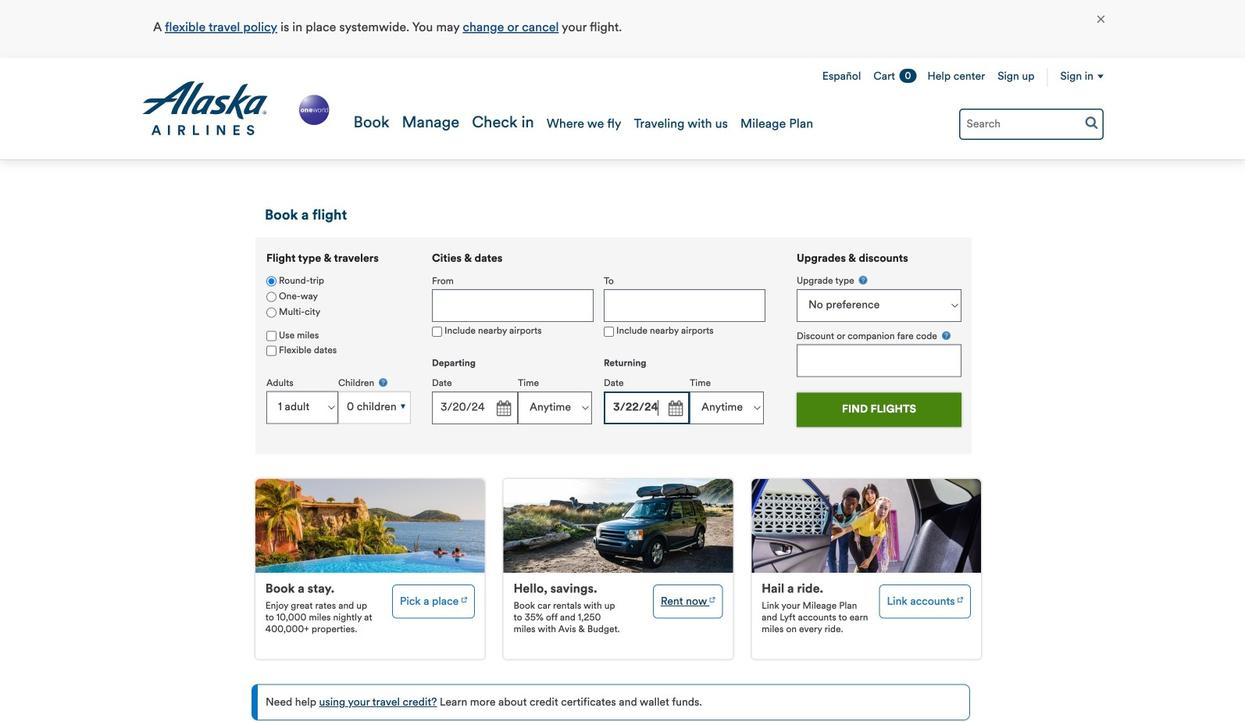 Task type: vqa. For each thing, say whether or not it's contained in the screenshot.
Rent now 'Image'
yes



Task type: describe. For each thing, give the bounding box(es) containing it.
  checkbox inside group
[[267, 331, 277, 341]]

header nav bar navigation
[[0, 58, 1246, 160]]

photo of a hotel with a swimming pool and palm trees image
[[256, 479, 485, 573]]

open datepicker image
[[492, 398, 514, 420]]

0 horizontal spatial group
[[256, 238, 421, 445]]

1   radio from the top
[[267, 292, 277, 302]]

Search text field
[[960, 109, 1104, 140]]

some kids opening a door image
[[752, 479, 982, 573]]



Task type: locate. For each thing, give the bounding box(es) containing it.
2   radio from the top
[[267, 308, 277, 318]]

1 vertical spatial   radio
[[267, 308, 277, 318]]

photo of an suv driving towards a mountain image
[[504, 479, 733, 573]]

oneworld logo image
[[296, 92, 333, 128]]

2 horizontal spatial group
[[797, 274, 962, 377]]

option group inside group
[[267, 274, 411, 321]]

alaska airlines logo image
[[141, 81, 269, 136]]

  radio
[[267, 276, 277, 287]]

None checkbox
[[432, 327, 442, 337], [604, 327, 614, 337], [267, 346, 277, 356], [432, 327, 442, 337], [604, 327, 614, 337], [267, 346, 277, 356]]

1 horizontal spatial group
[[432, 253, 776, 439]]

option group
[[267, 274, 411, 321]]

  checkbox
[[267, 331, 277, 341]]

  radio
[[267, 292, 277, 302], [267, 308, 277, 318]]

None submit
[[797, 393, 962, 427]]

book rides image
[[958, 592, 964, 605]]

None text field
[[432, 289, 594, 322], [432, 391, 518, 424], [432, 289, 594, 322], [432, 391, 518, 424]]

open datepicker image
[[664, 398, 686, 420]]

None text field
[[604, 289, 766, 322], [797, 344, 962, 377], [604, 391, 690, 424], [604, 289, 766, 322], [797, 344, 962, 377], [604, 391, 690, 424]]

0 vertical spatial   radio
[[267, 292, 277, 302]]

book a stay image
[[462, 592, 467, 605]]

group
[[256, 238, 421, 445], [432, 253, 776, 439], [797, 274, 962, 377]]

search button image
[[1086, 116, 1099, 129]]

rent now image
[[710, 592, 716, 605]]



